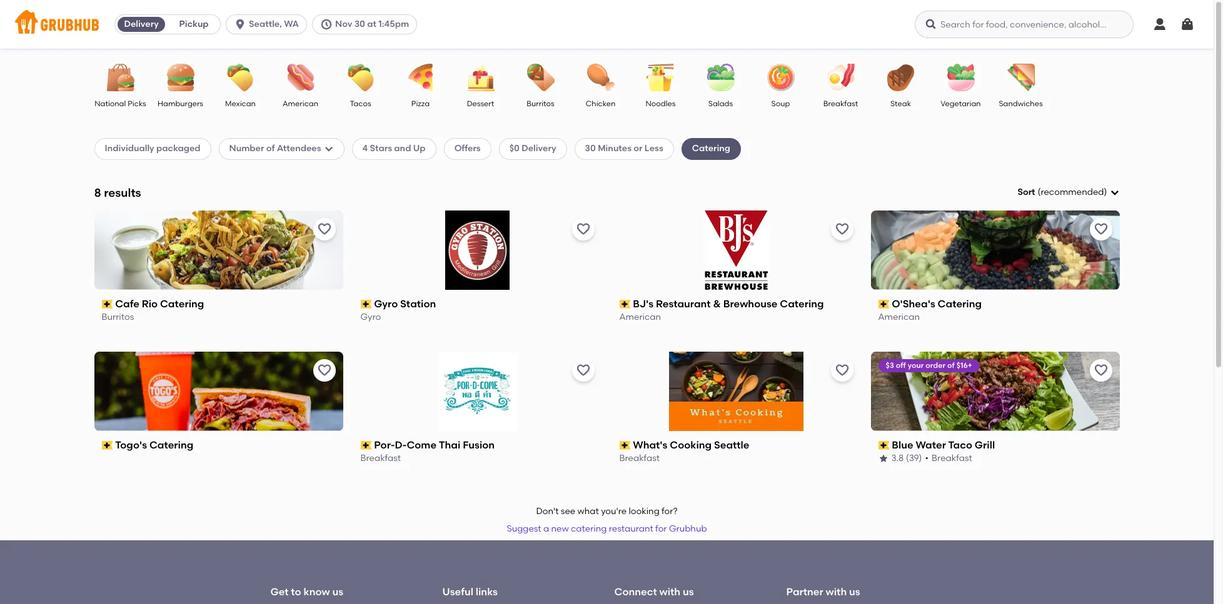Task type: locate. For each thing, give the bounding box(es) containing it.
come
[[407, 439, 437, 451]]

1 vertical spatial burritos
[[102, 312, 134, 323]]

0 vertical spatial of
[[266, 143, 275, 154]]

$16+
[[957, 361, 972, 370]]

subscription pass image inside togo's catering link
[[102, 442, 113, 450]]

30 inside "8 results" main content
[[585, 143, 596, 154]]

number
[[229, 143, 264, 154]]

partner
[[786, 587, 823, 599]]

with right connect
[[659, 587, 680, 599]]

1 vertical spatial delivery
[[522, 143, 556, 154]]

know
[[304, 587, 330, 599]]

subscription pass image left cafe
[[102, 300, 113, 309]]

30 left minutes
[[585, 143, 596, 154]]

to
[[291, 587, 301, 599]]

mexican
[[225, 99, 256, 108]]

individually
[[105, 143, 154, 154]]

1 horizontal spatial of
[[947, 361, 955, 370]]

1 subscription pass image from the top
[[102, 300, 113, 309]]

partner with us
[[786, 587, 860, 599]]

8
[[94, 185, 101, 200]]

0 vertical spatial subscription pass image
[[102, 300, 113, 309]]

star icon image
[[878, 454, 888, 464]]

tacos
[[350, 99, 371, 108]]

0 horizontal spatial with
[[659, 587, 680, 599]]

bj's
[[633, 298, 654, 310]]

subscription pass image left por- on the bottom left of the page
[[361, 442, 372, 450]]

delivery left the pickup
[[124, 19, 159, 29]]

1 vertical spatial subscription pass image
[[102, 442, 113, 450]]

seattle,
[[249, 19, 282, 29]]

save this restaurant image
[[1093, 222, 1109, 237], [576, 363, 591, 378], [1093, 363, 1109, 378]]

por-d-come thai fusion logo image
[[438, 352, 517, 431]]

up
[[413, 143, 426, 154]]

hamburgers
[[158, 99, 203, 108]]

3 us from the left
[[849, 587, 860, 599]]

connect
[[614, 587, 657, 599]]

0 vertical spatial delivery
[[124, 19, 159, 29]]

burritos down cafe
[[102, 312, 134, 323]]

looking
[[629, 507, 660, 517]]

american for o'shea's catering
[[878, 312, 920, 323]]

togo's catering link
[[102, 439, 336, 453]]

•
[[925, 454, 929, 464]]

delivery right $0
[[522, 143, 556, 154]]

2 subscription pass image from the top
[[102, 442, 113, 450]]

cafe rio catering link
[[102, 298, 336, 312]]

thai
[[439, 439, 461, 451]]

grill
[[975, 439, 995, 451]]

wa
[[284, 19, 299, 29]]

1 horizontal spatial us
[[683, 587, 694, 599]]

)
[[1104, 187, 1107, 198]]

save this restaurant image
[[317, 222, 332, 237], [576, 222, 591, 237], [835, 222, 850, 237], [317, 363, 332, 378], [835, 363, 850, 378]]

save this restaurant button for cafe rio catering
[[313, 218, 336, 241]]

results
[[104, 185, 141, 200]]

svg image
[[324, 144, 334, 154]]

1 horizontal spatial 30
[[585, 143, 596, 154]]

subscription pass image inside the what's cooking seattle link
[[619, 442, 631, 450]]

gyro inside gyro station link
[[374, 298, 398, 310]]

subscription pass image left the what's
[[619, 442, 631, 450]]

pizza
[[411, 99, 430, 108]]

of right number
[[266, 143, 275, 154]]

restaurant
[[609, 524, 653, 535]]

None field
[[1018, 186, 1120, 199]]

none field containing sort
[[1018, 186, 1120, 199]]

blue water taco grill logo image
[[871, 352, 1120, 431]]

subscription pass image
[[361, 300, 372, 309], [619, 300, 631, 309], [878, 300, 889, 309], [361, 442, 372, 450], [619, 442, 631, 450], [878, 442, 889, 450]]

2 horizontal spatial american
[[878, 312, 920, 323]]

1 horizontal spatial delivery
[[522, 143, 556, 154]]

chicken
[[586, 99, 616, 108]]

30
[[354, 19, 365, 29], [585, 143, 596, 154]]

svg image
[[1153, 17, 1168, 32], [1180, 17, 1195, 32], [234, 18, 246, 31], [320, 18, 333, 31], [925, 18, 937, 31], [1110, 188, 1120, 198]]

2 with from the left
[[826, 587, 847, 599]]

see
[[561, 507, 576, 517]]

us right know
[[332, 587, 343, 599]]

of
[[266, 143, 275, 154], [947, 361, 955, 370]]

svg image inside nov 30 at 1:45pm button
[[320, 18, 333, 31]]

subscription pass image
[[102, 300, 113, 309], [102, 442, 113, 450]]

subscription pass image inside 'por-d-come thai fusion' link
[[361, 442, 372, 450]]

bj's restaurant & brewhouse catering logo image
[[705, 211, 768, 290]]

0 vertical spatial burritos
[[527, 99, 555, 108]]

less
[[645, 143, 663, 154]]

us for connect with us
[[683, 587, 694, 599]]

3.8
[[891, 454, 904, 464]]

gyro left the station
[[374, 298, 398, 310]]

soup image
[[759, 64, 803, 91]]

gyro for gyro
[[361, 312, 381, 323]]

30 left at on the left top of the page
[[354, 19, 365, 29]]

fusion
[[463, 439, 495, 451]]

4 stars and up
[[362, 143, 426, 154]]

us right partner
[[849, 587, 860, 599]]

$3 off your order of $16+
[[886, 361, 972, 370]]

connect with us
[[614, 587, 694, 599]]

noodles image
[[639, 64, 683, 91]]

delivery button
[[115, 14, 168, 34]]

1 horizontal spatial burritos
[[527, 99, 555, 108]]

catering right rio
[[160, 298, 204, 310]]

subscription pass image left gyro station
[[361, 300, 372, 309]]

subscription pass image up 'star icon'
[[878, 442, 889, 450]]

of left $16+
[[947, 361, 955, 370]]

breakfast image
[[819, 64, 863, 91]]

us right connect
[[683, 587, 694, 599]]

svg image inside seattle, wa button
[[234, 18, 246, 31]]

2 horizontal spatial us
[[849, 587, 860, 599]]

subscription pass image inside "cafe rio catering" link
[[102, 300, 113, 309]]

sort
[[1018, 187, 1035, 198]]

national picks image
[[98, 64, 142, 91]]

american down bj's
[[619, 312, 661, 323]]

breakfast
[[824, 99, 858, 108], [361, 454, 401, 464], [619, 454, 660, 464], [932, 454, 972, 464]]

subscription pass image left togo's
[[102, 442, 113, 450]]

gyro down gyro station
[[361, 312, 381, 323]]

subscription pass image inside "o'shea's catering" link
[[878, 300, 889, 309]]

blue water taco grill
[[892, 439, 995, 451]]

american down the american image
[[283, 99, 318, 108]]

2 us from the left
[[683, 587, 694, 599]]

picks
[[128, 99, 146, 108]]

0 horizontal spatial us
[[332, 587, 343, 599]]

1 vertical spatial of
[[947, 361, 955, 370]]

catering
[[571, 524, 607, 535]]

subscription pass image inside bj's restaurant & brewhouse catering link
[[619, 300, 631, 309]]

catering down salads
[[692, 143, 730, 154]]

order
[[926, 361, 946, 370]]

salads image
[[699, 64, 743, 91]]

tacos image
[[339, 64, 382, 91]]

mexican image
[[219, 64, 262, 91]]

american for bj's restaurant & brewhouse catering
[[619, 312, 661, 323]]

(39)
[[906, 454, 922, 464]]

with for connect
[[659, 587, 680, 599]]

0 vertical spatial gyro
[[374, 298, 398, 310]]

1 vertical spatial gyro
[[361, 312, 381, 323]]

us
[[332, 587, 343, 599], [683, 587, 694, 599], [849, 587, 860, 599]]

o'shea's
[[892, 298, 935, 310]]

subscription pass image for por-d-come thai fusion
[[361, 442, 372, 450]]

subscription pass image for togo's catering
[[102, 442, 113, 450]]

o'shea's catering logo image
[[871, 211, 1120, 290]]

0 horizontal spatial of
[[266, 143, 275, 154]]

gyro for gyro station
[[374, 298, 398, 310]]

burritos image
[[519, 64, 563, 91]]

&
[[713, 298, 721, 310]]

0 vertical spatial 30
[[354, 19, 365, 29]]

with right partner
[[826, 587, 847, 599]]

0 horizontal spatial 30
[[354, 19, 365, 29]]

subscription pass image left o'shea's
[[878, 300, 889, 309]]

don't
[[536, 507, 559, 517]]

and
[[394, 143, 411, 154]]

hamburgers image
[[159, 64, 202, 91]]

salads
[[708, 99, 733, 108]]

1 vertical spatial 30
[[585, 143, 596, 154]]

subscription pass image inside blue water taco grill 'link'
[[878, 442, 889, 450]]

catering
[[692, 143, 730, 154], [160, 298, 204, 310], [780, 298, 824, 310], [938, 298, 982, 310], [149, 439, 193, 451]]

suggest
[[507, 524, 541, 535]]

save this restaurant button for what's cooking seattle
[[831, 359, 853, 382]]

what's cooking seattle link
[[619, 439, 853, 453]]

sandwiches image
[[999, 64, 1043, 91]]

vegetarian image
[[939, 64, 983, 91]]

get
[[270, 587, 289, 599]]

save this restaurant button for gyro station
[[572, 218, 594, 241]]

subscription pass image left bj's
[[619, 300, 631, 309]]

1 with from the left
[[659, 587, 680, 599]]

brewhouse
[[723, 298, 778, 310]]

subscription pass image inside gyro station link
[[361, 300, 372, 309]]

save this restaurant image for &
[[835, 222, 850, 237]]

(
[[1038, 187, 1041, 198]]

at
[[367, 19, 376, 29]]

0 horizontal spatial delivery
[[124, 19, 159, 29]]

save this restaurant button
[[313, 218, 336, 241], [572, 218, 594, 241], [831, 218, 853, 241], [1090, 218, 1112, 241], [313, 359, 336, 382], [572, 359, 594, 382], [831, 359, 853, 382], [1090, 359, 1112, 382]]

or
[[634, 143, 643, 154]]

breakfast down por- on the bottom left of the page
[[361, 454, 401, 464]]

american down o'shea's
[[878, 312, 920, 323]]

gyro station
[[374, 298, 436, 310]]

save this restaurant image for por-d-come thai fusion
[[576, 363, 591, 378]]

o'shea's catering
[[892, 298, 982, 310]]

1 horizontal spatial with
[[826, 587, 847, 599]]

burritos down burritos "image"
[[527, 99, 555, 108]]

1 horizontal spatial american
[[619, 312, 661, 323]]



Task type: vqa. For each thing, say whether or not it's contained in the screenshot.
Additional
no



Task type: describe. For each thing, give the bounding box(es) containing it.
delivery inside delivery button
[[124, 19, 159, 29]]

national
[[95, 99, 126, 108]]

togo's catering
[[115, 439, 193, 451]]

30 minutes or less
[[585, 143, 663, 154]]

individually packaged
[[105, 143, 200, 154]]

don't see what you're looking for?
[[536, 507, 678, 517]]

taco
[[948, 439, 972, 451]]

suggest a new catering restaurant for grubhub button
[[501, 519, 713, 541]]

cafe rio catering
[[115, 298, 204, 310]]

useful links
[[442, 587, 498, 599]]

breakfast down the what's
[[619, 454, 660, 464]]

you're
[[601, 507, 627, 517]]

4
[[362, 143, 368, 154]]

us for partner with us
[[849, 587, 860, 599]]

breakfast down breakfast image
[[824, 99, 858, 108]]

water
[[916, 439, 946, 451]]

vegetarian
[[941, 99, 981, 108]]

seattle, wa
[[249, 19, 299, 29]]

main navigation navigation
[[0, 0, 1214, 49]]

gyro station link
[[361, 298, 594, 312]]

subscription pass image for o'shea's catering
[[878, 300, 889, 309]]

3.8 (39)
[[891, 454, 922, 464]]

save this restaurant button for o'shea's catering
[[1090, 218, 1112, 241]]

o'shea's catering link
[[878, 298, 1112, 312]]

8 results main content
[[0, 49, 1214, 605]]

number of attendees
[[229, 143, 321, 154]]

what's cooking seattle
[[633, 439, 750, 451]]

8 results
[[94, 185, 141, 200]]

1:45pm
[[379, 19, 409, 29]]

blue
[[892, 439, 913, 451]]

por-d-come thai fusion
[[374, 439, 495, 451]]

none field inside "8 results" main content
[[1018, 186, 1120, 199]]

dessert image
[[459, 64, 503, 91]]

d-
[[395, 439, 407, 451]]

for
[[655, 524, 667, 535]]

packaged
[[156, 143, 200, 154]]

$0
[[509, 143, 520, 154]]

subscription pass image for blue water taco grill
[[878, 442, 889, 450]]

subscription pass image for what's cooking seattle
[[619, 442, 631, 450]]

Search for food, convenience, alcohol... search field
[[915, 11, 1134, 38]]

catering right o'shea's
[[938, 298, 982, 310]]

save this restaurant button for por-d-come thai fusion
[[572, 359, 594, 382]]

pizza image
[[399, 64, 442, 91]]

off
[[896, 361, 906, 370]]

seattle
[[714, 439, 750, 451]]

subscription pass image for bj's restaurant & brewhouse catering
[[619, 300, 631, 309]]

stars
[[370, 143, 392, 154]]

delivery inside "8 results" main content
[[522, 143, 556, 154]]

your
[[908, 361, 924, 370]]

what's cooking seattle logo image
[[669, 352, 804, 431]]

recommended
[[1041, 187, 1104, 198]]

steak
[[891, 99, 911, 108]]

$0 delivery
[[509, 143, 556, 154]]

sort ( recommended )
[[1018, 187, 1107, 198]]

catering right brewhouse
[[780, 298, 824, 310]]

30 inside button
[[354, 19, 365, 29]]

$3
[[886, 361, 894, 370]]

offers
[[454, 143, 481, 154]]

get to know us
[[270, 587, 343, 599]]

a
[[543, 524, 549, 535]]

nov 30 at 1:45pm button
[[312, 14, 422, 34]]

restaurant
[[656, 298, 711, 310]]

grubhub
[[669, 524, 707, 535]]

new
[[551, 524, 569, 535]]

togo's catering logo image
[[94, 352, 343, 431]]

0 horizontal spatial burritos
[[102, 312, 134, 323]]

gyro station logo image
[[445, 211, 510, 290]]

for?
[[662, 507, 678, 517]]

useful
[[442, 587, 473, 599]]

suggest a new catering restaurant for grubhub
[[507, 524, 707, 535]]

subscription pass image for cafe rio catering
[[102, 300, 113, 309]]

chicken image
[[579, 64, 623, 91]]

steak image
[[879, 64, 923, 91]]

cooking
[[670, 439, 712, 451]]

nov 30 at 1:45pm
[[335, 19, 409, 29]]

togo's
[[115, 439, 147, 451]]

american image
[[279, 64, 322, 91]]

with for partner
[[826, 587, 847, 599]]

bj's restaurant & brewhouse catering
[[633, 298, 824, 310]]

breakfast down taco
[[932, 454, 972, 464]]

bj's restaurant & brewhouse catering link
[[619, 298, 853, 312]]

save this restaurant image for seattle
[[835, 363, 850, 378]]

cafe rio catering logo image
[[94, 211, 343, 290]]

links
[[476, 587, 498, 599]]

pickup button
[[168, 14, 220, 34]]

cafe
[[115, 298, 139, 310]]

catering right togo's
[[149, 439, 193, 451]]

what's
[[633, 439, 668, 451]]

minutes
[[598, 143, 632, 154]]

noodles
[[646, 99, 676, 108]]

save this restaurant button for bj's restaurant & brewhouse catering
[[831, 218, 853, 241]]

rio
[[142, 298, 158, 310]]

what
[[578, 507, 599, 517]]

blue water taco grill link
[[878, 439, 1112, 453]]

por-
[[374, 439, 395, 451]]

sandwiches
[[999, 99, 1043, 108]]

seattle, wa button
[[226, 14, 312, 34]]

save this restaurant image for catering
[[317, 222, 332, 237]]

national picks
[[95, 99, 146, 108]]

save this restaurant image for o'shea's catering
[[1093, 222, 1109, 237]]

0 horizontal spatial american
[[283, 99, 318, 108]]

nov
[[335, 19, 352, 29]]

pickup
[[179, 19, 209, 29]]

1 us from the left
[[332, 587, 343, 599]]

subscription pass image for gyro station
[[361, 300, 372, 309]]



